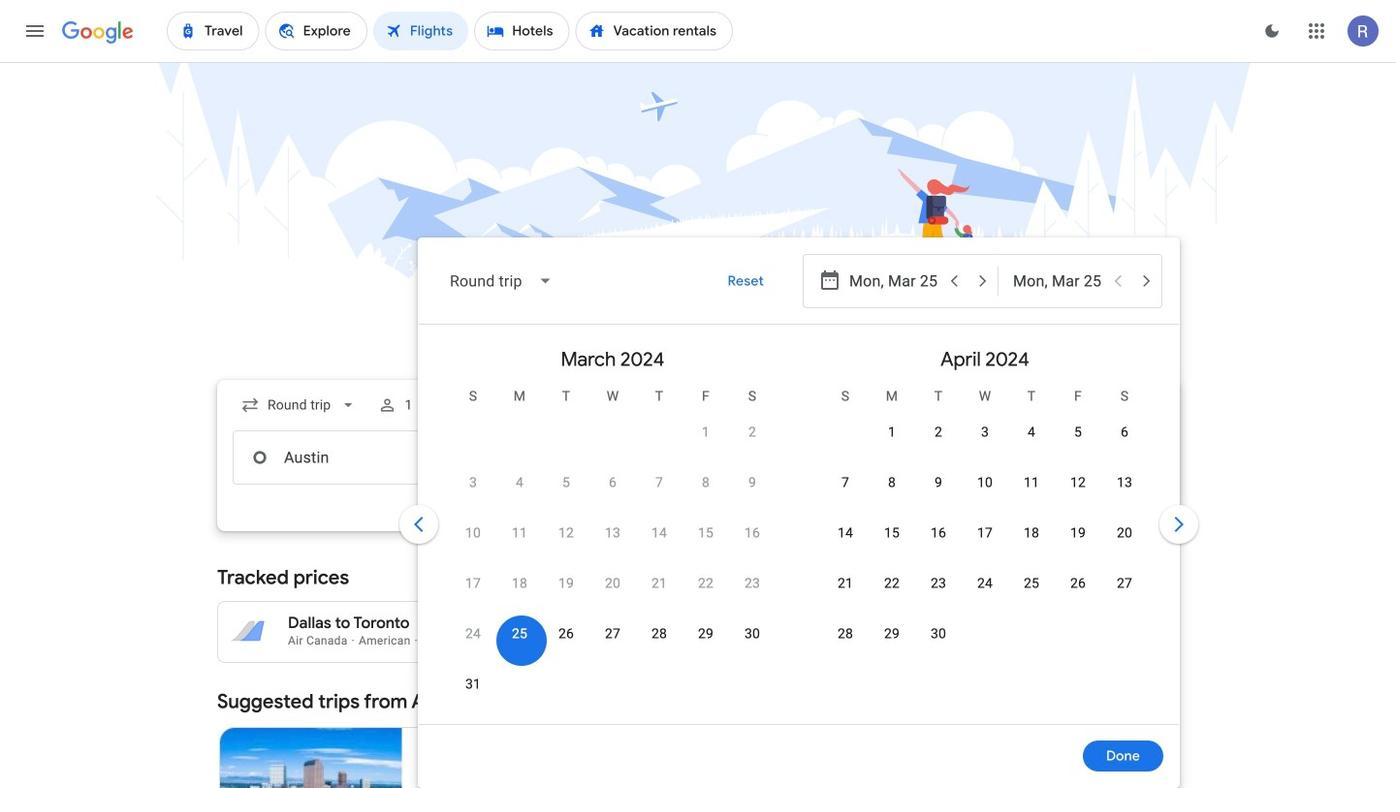 Task type: vqa. For each thing, say whether or not it's contained in the screenshot.
Fri, Mar 1 element
yes



Task type: describe. For each thing, give the bounding box(es) containing it.
2 row group from the left
[[799, 333, 1172, 717]]

158 US dollars text field
[[808, 632, 840, 648]]

wed, apr 10 element
[[978, 473, 993, 493]]

grid inside the flight search box
[[427, 333, 1172, 736]]

wed, mar 6 element
[[609, 473, 617, 493]]

mon, apr 1 element
[[889, 423, 896, 442]]

row up wed, apr 17 element
[[823, 465, 1149, 520]]

fri, mar 29 element
[[698, 625, 714, 644]]

sun, apr 7 element
[[842, 473, 850, 493]]

wed, mar 20 element
[[605, 574, 621, 594]]

386 US dollars text field
[[805, 614, 840, 633]]

tue, mar 12 element
[[559, 524, 574, 543]]

fri, mar 22 element
[[698, 574, 714, 594]]

row up wed, mar 27 element
[[450, 566, 776, 621]]

2 cell from the left
[[962, 567, 1009, 614]]

thu, mar 21 element
[[652, 574, 667, 594]]

2614 US dollars text field
[[471, 614, 516, 633]]

row down mon, apr 22 element
[[823, 616, 962, 671]]

tue, apr 30 element
[[931, 625, 947, 644]]

tue, apr 16 element
[[931, 524, 947, 543]]

tue, mar 5 element
[[563, 473, 570, 493]]

1 row group from the left
[[427, 333, 799, 722]]

change appearance image
[[1249, 8, 1296, 54]]

main menu image
[[23, 19, 47, 43]]

next image
[[1156, 502, 1203, 548]]

thu, mar 28 element
[[652, 625, 667, 644]]

sat, apr 13 element
[[1117, 473, 1133, 493]]

mon, mar 4 element
[[516, 473, 524, 493]]

thu, mar 7 element
[[656, 473, 664, 493]]

sun, mar 31 element
[[466, 675, 481, 695]]

5 cell from the left
[[1102, 567, 1149, 614]]

3 cell from the left
[[1009, 567, 1055, 614]]

thu, apr 18 element
[[1024, 524, 1040, 543]]

row up sat, mar 9 'element'
[[683, 406, 776, 470]]

sat, apr 20 element
[[1117, 524, 1133, 543]]

mon, apr 15 element
[[885, 524, 900, 543]]

row up "thu, apr 11" element
[[869, 406, 1149, 470]]

tracked prices region
[[217, 555, 1180, 664]]

fri, mar 15 element
[[698, 524, 714, 543]]

sun, mar 24 element
[[466, 625, 481, 644]]

thu, apr 11 element
[[1024, 473, 1040, 493]]

mon, apr 8 element
[[889, 473, 896, 493]]

row down wed, apr 10 element
[[823, 515, 1149, 570]]

fri, mar 8 element
[[702, 473, 710, 493]]

frontier image
[[418, 785, 433, 789]]

row up wed, mar 20 element
[[450, 515, 776, 570]]

row down wed, mar 20 element
[[450, 616, 776, 671]]

1 cell from the left
[[916, 567, 962, 614]]

Flight search field
[[202, 238, 1203, 789]]



Task type: locate. For each thing, give the bounding box(es) containing it.
sat, mar 9 element
[[749, 473, 757, 493]]

sat, mar 2 element
[[749, 423, 757, 442]]

mon, apr 22 element
[[885, 574, 900, 594]]

Departure text field
[[850, 255, 939, 308]]

cell down wed, apr 17 element
[[962, 567, 1009, 614]]

fri, apr 12 element
[[1071, 473, 1087, 493]]

row up wed, mar 13 element
[[450, 465, 776, 520]]

grid
[[427, 333, 1172, 736]]

wed, apr 17 element
[[978, 524, 993, 543]]

row group
[[427, 333, 799, 722], [799, 333, 1172, 717]]

Return text field
[[1014, 432, 1103, 484]]

sat, mar 23 element
[[745, 574, 761, 594]]

sun, mar 10 element
[[466, 524, 481, 543]]

sat, mar 30 element
[[745, 625, 761, 644]]

fri, mar 1 element
[[702, 423, 710, 442]]

None text field
[[233, 431, 506, 485]]

cell down thu, apr 18 element
[[1009, 567, 1055, 614]]

mon, mar 25, return date. element
[[512, 625, 528, 644]]

cell down fri, apr 19 element
[[1055, 567, 1102, 614]]

fri, apr 19 element
[[1071, 524, 1087, 543]]

suggested trips from austin region
[[217, 679, 1180, 789]]

None field
[[435, 258, 569, 305], [233, 388, 366, 423], [435, 258, 569, 305], [233, 388, 366, 423]]

sat, mar 16 element
[[745, 524, 761, 543]]

cell
[[916, 567, 962, 614], [962, 567, 1009, 614], [1009, 567, 1055, 614], [1055, 567, 1102, 614], [1102, 567, 1149, 614]]

sun, mar 3 element
[[469, 473, 477, 493]]

sun, mar 17 element
[[466, 574, 481, 594]]

tue, mar 26 element
[[559, 625, 574, 644]]

Departure text field
[[850, 432, 939, 484]]

fri, apr 5 element
[[1075, 423, 1083, 442]]

row down wed, apr 17 element
[[823, 566, 1149, 621]]

cell down sat, apr 20 element
[[1102, 567, 1149, 614]]

mon, mar 18 element
[[512, 574, 528, 594]]

sun, apr 28 element
[[838, 625, 854, 644]]

tue, apr 2 element
[[935, 423, 943, 442]]

4 cell from the left
[[1055, 567, 1102, 614]]

thu, mar 14 element
[[652, 524, 667, 543]]

sun, apr 21 element
[[838, 574, 854, 594]]

sun, apr 14 element
[[838, 524, 854, 543]]

wed, mar 27 element
[[605, 625, 621, 644]]

tue, mar 19 element
[[559, 574, 574, 594]]

row
[[683, 406, 776, 470], [869, 406, 1149, 470], [450, 465, 776, 520], [823, 465, 1149, 520], [450, 515, 776, 570], [823, 515, 1149, 570], [450, 566, 776, 621], [823, 566, 1149, 621], [450, 616, 776, 671], [823, 616, 962, 671]]

sat, apr 6 element
[[1121, 423, 1129, 442]]

cell up tue, apr 30 element
[[916, 567, 962, 614]]

1206 US dollars text field
[[474, 632, 516, 648]]

wed, mar 13 element
[[605, 524, 621, 543]]

Return text field
[[1014, 255, 1103, 308]]

wed, apr 3 element
[[982, 423, 990, 442]]

tue, apr 9 element
[[935, 473, 943, 493]]

mon, apr 29 element
[[885, 625, 900, 644]]

mon, mar 11 element
[[512, 524, 528, 543]]

none text field inside the flight search box
[[233, 431, 506, 485]]

previous image
[[396, 502, 442, 548]]

thu, apr 4 element
[[1028, 423, 1036, 442]]



